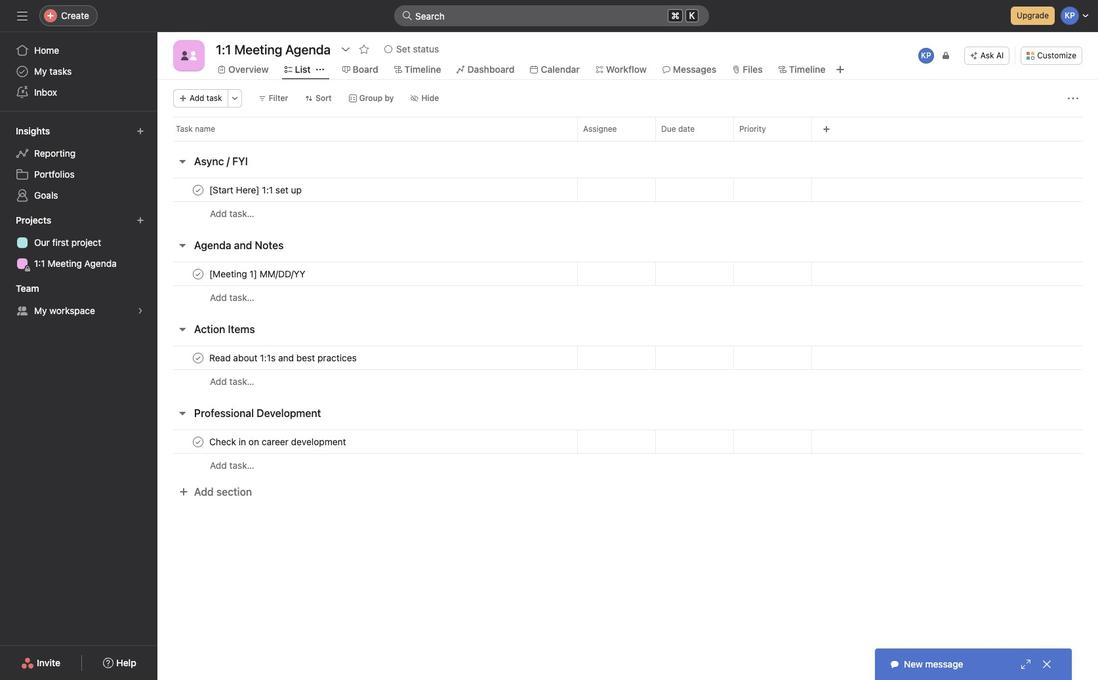 Task type: describe. For each thing, give the bounding box(es) containing it.
our first project
[[34, 237, 101, 248]]

mark complete checkbox inside the "read about 1:1s and best practices" cell
[[190, 350, 206, 366]]

1:1 meeting agenda link
[[8, 253, 150, 274]]

set status
[[396, 43, 439, 54]]

expand new message image
[[1021, 659, 1031, 670]]

task name text field inside the "read about 1:1s and best practices" cell
[[207, 351, 361, 364]]

set status button
[[379, 40, 445, 58]]

create button
[[39, 5, 98, 26]]

files
[[743, 64, 763, 75]]

my workspace link
[[8, 300, 150, 321]]

projects button
[[13, 211, 63, 230]]

upgrade
[[1017, 10, 1049, 20]]

my workspace
[[34, 305, 95, 316]]

group
[[359, 93, 383, 103]]

row for the header professional development tree grid
[[157, 430, 1098, 454]]

invite
[[37, 657, 60, 668]]

action
[[194, 323, 225, 335]]

projects
[[16, 215, 51, 226]]

task
[[207, 93, 222, 103]]

add task… button for 'header async / fyi' tree grid
[[210, 207, 254, 221]]

inbox
[[34, 87, 57, 98]]

add for agenda and notes's collapse task list for this group icon
[[210, 292, 227, 303]]

add section button
[[173, 480, 257, 504]]

task
[[176, 124, 193, 134]]

fyi
[[232, 155, 248, 167]]

async
[[194, 155, 224, 167]]

workspace
[[49, 305, 95, 316]]

group by button
[[343, 89, 400, 108]]

dashboard
[[467, 64, 515, 75]]

calendar link
[[530, 62, 580, 77]]

hide
[[421, 93, 439, 103]]

list
[[295, 64, 311, 75]]

workflow link
[[596, 62, 647, 77]]

projects element
[[0, 209, 157, 277]]

collapse task list for this group image for agenda and notes
[[177, 240, 188, 251]]

workflow
[[606, 64, 647, 75]]

async / fyi button
[[194, 150, 248, 173]]

ask
[[981, 51, 994, 60]]

2 timeline from the left
[[789, 64, 826, 75]]

Search tasks, projects, and more text field
[[394, 5, 709, 26]]

teams element
[[0, 277, 157, 324]]

global element
[[0, 32, 157, 111]]

insights
[[16, 125, 50, 136]]

task… for check in on career development cell
[[229, 460, 254, 471]]

tasks
[[49, 66, 72, 77]]

add for collapse task list for this group image
[[210, 460, 227, 471]]

1 horizontal spatial more actions image
[[1068, 93, 1078, 104]]

meeting
[[48, 258, 82, 269]]

add task button
[[173, 89, 228, 108]]

new message
[[904, 659, 963, 670]]

by
[[385, 93, 394, 103]]

header async / fyi tree grid
[[157, 178, 1098, 226]]

collapse task list for this group image
[[177, 408, 188, 419]]

create
[[61, 10, 89, 21]]

action items button
[[194, 318, 255, 341]]

1:1 meeting agenda
[[34, 258, 117, 269]]

professional development
[[194, 407, 321, 419]]

add task… for "add task…" button inside the the header professional development tree grid
[[210, 460, 254, 471]]

task… for the "read about 1:1s and best practices" cell
[[229, 376, 254, 387]]

1 timeline link from the left
[[394, 62, 441, 77]]

team button
[[13, 279, 51, 298]]

prominent image
[[402, 10, 413, 21]]

messages
[[673, 64, 717, 75]]

insights element
[[0, 119, 157, 209]]

mark complete checkbox for professional development
[[190, 434, 206, 450]]

ask ai button
[[964, 47, 1010, 65]]

goals
[[34, 190, 58, 201]]

sort button
[[299, 89, 338, 108]]

my for my tasks
[[34, 66, 47, 77]]

k
[[689, 10, 695, 21]]

invite button
[[13, 651, 69, 675]]

read about 1:1s and best practices cell
[[157, 346, 577, 370]]

kp button
[[917, 47, 935, 65]]

first
[[52, 237, 69, 248]]

items
[[228, 323, 255, 335]]

add for third collapse task list for this group icon from the bottom of the page
[[210, 208, 227, 219]]

mark complete image inside [meeting 1] mm/dd/yy cell
[[190, 266, 206, 282]]

agenda and notes button
[[194, 234, 284, 257]]

tab actions image
[[316, 66, 324, 73]]

home
[[34, 45, 59, 56]]

row for header action items tree grid
[[157, 346, 1098, 370]]

filter button
[[252, 89, 294, 108]]

add task… button for the header professional development tree grid
[[210, 459, 254, 473]]

portfolios link
[[8, 164, 150, 185]]

header professional development tree grid
[[157, 430, 1098, 478]]

task name
[[176, 124, 215, 134]]

1 collapse task list for this group image from the top
[[177, 156, 188, 167]]

task… for [meeting 1] mm/dd/yy cell
[[229, 292, 254, 303]]

status
[[413, 43, 439, 54]]

filter
[[269, 93, 288, 103]]

list link
[[284, 62, 311, 77]]

[meeting 1] mm/dd/yy cell
[[157, 262, 577, 286]]

my for my workspace
[[34, 305, 47, 316]]

mark complete image for professional
[[190, 434, 206, 450]]

1:1
[[34, 258, 45, 269]]

due
[[661, 124, 676, 134]]



Task type: locate. For each thing, give the bounding box(es) containing it.
collapse task list for this group image left async
[[177, 156, 188, 167]]

customize
[[1037, 51, 1076, 60]]

section
[[216, 486, 252, 498]]

add field image
[[823, 125, 830, 133]]

add task… for "add task…" button inside the 'header async / fyi' tree grid
[[210, 208, 254, 219]]

add up agenda and notes button on the left of the page
[[210, 208, 227, 219]]

timeline link left the add tab icon
[[778, 62, 826, 77]]

add inside header action items tree grid
[[210, 376, 227, 387]]

mark complete checkbox down the professional
[[190, 434, 206, 450]]

team
[[16, 283, 39, 294]]

ai
[[996, 51, 1004, 60]]

Task name text field
[[207, 267, 309, 280]]

my inside global element
[[34, 66, 47, 77]]

add task… up action items button
[[210, 292, 254, 303]]

timeline link down set status
[[394, 62, 441, 77]]

development
[[257, 407, 321, 419]]

add left task
[[190, 93, 204, 103]]

help button
[[95, 651, 145, 675]]

add task… up the professional
[[210, 376, 254, 387]]

action items
[[194, 323, 255, 335]]

priority
[[739, 124, 766, 134]]

3 task… from the top
[[229, 376, 254, 387]]

task… up "section"
[[229, 460, 254, 471]]

agenda down project
[[84, 258, 117, 269]]

0 vertical spatial mark complete image
[[190, 182, 206, 198]]

agenda left and
[[194, 239, 231, 251]]

mark complete checkbox inside "[start here] 1:1 set up" cell
[[190, 182, 206, 198]]

mark complete checkbox for async / fyi
[[190, 182, 206, 198]]

add inside button
[[194, 486, 214, 498]]

mark complete image inside "[start here] 1:1 set up" cell
[[190, 182, 206, 198]]

inbox link
[[8, 82, 150, 103]]

my inside teams element
[[34, 305, 47, 316]]

4 add task… row from the top
[[157, 453, 1098, 478]]

task… inside the header professional development tree grid
[[229, 460, 254, 471]]

overview link
[[218, 62, 269, 77]]

⌘
[[671, 10, 680, 21]]

show options image
[[341, 44, 351, 54]]

my tasks
[[34, 66, 72, 77]]

None field
[[394, 5, 709, 26]]

add inside the header professional development tree grid
[[210, 460, 227, 471]]

dashboard link
[[457, 62, 515, 77]]

add task… inside header action items tree grid
[[210, 376, 254, 387]]

add left "section"
[[194, 486, 214, 498]]

add task… button for header action items tree grid
[[210, 375, 254, 389]]

more actions image down customize
[[1068, 93, 1078, 104]]

hide button
[[405, 89, 445, 108]]

add task… button up the professional
[[210, 375, 254, 389]]

add task… inside 'header async / fyi' tree grid
[[210, 208, 254, 219]]

3 task name text field from the top
[[207, 435, 350, 448]]

help
[[116, 657, 136, 668]]

Task name text field
[[207, 183, 306, 196], [207, 351, 361, 364], [207, 435, 350, 448]]

new insights image
[[136, 127, 144, 135]]

task name text field for /
[[207, 183, 306, 196]]

add task… up "section"
[[210, 460, 254, 471]]

see details, my workspace image
[[136, 307, 144, 315]]

agenda and notes
[[194, 239, 284, 251]]

close image
[[1042, 659, 1052, 670]]

timeline left the add tab icon
[[789, 64, 826, 75]]

add task… button
[[210, 207, 254, 221], [210, 291, 254, 305], [210, 375, 254, 389], [210, 459, 254, 473]]

task name text field down development
[[207, 435, 350, 448]]

2 vertical spatial mark complete image
[[190, 434, 206, 450]]

3 mark complete checkbox from the top
[[190, 434, 206, 450]]

1 mark complete checkbox from the top
[[190, 182, 206, 198]]

add task… row for [meeting 1] mm/dd/yy cell
[[157, 285, 1098, 310]]

2 vertical spatial task name text field
[[207, 435, 350, 448]]

2 task… from the top
[[229, 292, 254, 303]]

overview
[[228, 64, 269, 75]]

agenda inside 'link'
[[84, 258, 117, 269]]

row for the header agenda and notes tree grid
[[157, 262, 1098, 286]]

reporting
[[34, 148, 76, 159]]

mark complete checkbox down "action"
[[190, 350, 206, 366]]

task…
[[229, 208, 254, 219], [229, 292, 254, 303], [229, 376, 254, 387], [229, 460, 254, 471]]

mark complete checkbox inside check in on career development cell
[[190, 434, 206, 450]]

1 add task… from the top
[[210, 208, 254, 219]]

task… up professional development button
[[229, 376, 254, 387]]

0 horizontal spatial agenda
[[84, 258, 117, 269]]

1 vertical spatial mark complete image
[[190, 266, 206, 282]]

1 vertical spatial my
[[34, 305, 47, 316]]

add for collapse task list for this group icon corresponding to action items
[[210, 376, 227, 387]]

home link
[[8, 40, 150, 61]]

2 collapse task list for this group image from the top
[[177, 240, 188, 251]]

[start here] 1:1 set up cell
[[157, 178, 577, 202]]

task… down [meeting 1] mm/dd/yy text field
[[229, 292, 254, 303]]

add task
[[190, 93, 222, 103]]

add task… row for "[start here] 1:1 set up" cell
[[157, 201, 1098, 226]]

timeline down status
[[405, 64, 441, 75]]

date
[[678, 124, 695, 134]]

add inside 'header async / fyi' tree grid
[[210, 208, 227, 219]]

4 add task… button from the top
[[210, 459, 254, 473]]

portfolios
[[34, 169, 75, 180]]

row
[[157, 117, 1098, 141], [173, 140, 1082, 142], [157, 178, 1098, 202], [157, 262, 1098, 286], [157, 346, 1098, 370], [157, 430, 1098, 454]]

2 task name text field from the top
[[207, 351, 361, 364]]

my left tasks
[[34, 66, 47, 77]]

1 add task… row from the top
[[157, 201, 1098, 226]]

add task… button up agenda and notes at the left of the page
[[210, 207, 254, 221]]

due date
[[661, 124, 695, 134]]

3 add task… row from the top
[[157, 369, 1098, 394]]

my
[[34, 66, 47, 77], [34, 305, 47, 316]]

task name text field inside "[start here] 1:1 set up" cell
[[207, 183, 306, 196]]

set
[[396, 43, 410, 54]]

hide sidebar image
[[17, 10, 28, 21]]

header action items tree grid
[[157, 346, 1098, 394]]

1 mark complete image from the top
[[190, 182, 206, 198]]

0 horizontal spatial more actions image
[[231, 94, 239, 102]]

1 horizontal spatial agenda
[[194, 239, 231, 251]]

mark complete image inside check in on career development cell
[[190, 434, 206, 450]]

1 vertical spatial task name text field
[[207, 351, 361, 364]]

2 vertical spatial collapse task list for this group image
[[177, 324, 188, 335]]

1 horizontal spatial timeline
[[789, 64, 826, 75]]

4 task… from the top
[[229, 460, 254, 471]]

task name text field down 'items'
[[207, 351, 361, 364]]

add task… row
[[157, 201, 1098, 226], [157, 285, 1098, 310], [157, 369, 1098, 394], [157, 453, 1098, 478]]

None text field
[[213, 37, 334, 61]]

0 horizontal spatial timeline link
[[394, 62, 441, 77]]

row containing task name
[[157, 117, 1098, 141]]

task name text field for development
[[207, 435, 350, 448]]

agenda inside button
[[194, 239, 231, 251]]

1 my from the top
[[34, 66, 47, 77]]

add task… up agenda and notes at the left of the page
[[210, 208, 254, 219]]

professional
[[194, 407, 254, 419]]

0 vertical spatial my
[[34, 66, 47, 77]]

board
[[353, 64, 378, 75]]

2 add task… button from the top
[[210, 291, 254, 305]]

3 mark complete image from the top
[[190, 434, 206, 450]]

mark complete checkbox down async
[[190, 182, 206, 198]]

2 my from the top
[[34, 305, 47, 316]]

add inside the header agenda and notes tree grid
[[210, 292, 227, 303]]

1 vertical spatial agenda
[[84, 258, 117, 269]]

1 timeline from the left
[[405, 64, 441, 75]]

goals link
[[8, 185, 150, 206]]

3 collapse task list for this group image from the top
[[177, 324, 188, 335]]

2 add task… row from the top
[[157, 285, 1098, 310]]

add task… button inside header action items tree grid
[[210, 375, 254, 389]]

assignee
[[583, 124, 617, 134]]

0 vertical spatial task name text field
[[207, 183, 306, 196]]

0 vertical spatial collapse task list for this group image
[[177, 156, 188, 167]]

kp
[[921, 51, 931, 60]]

add task… button up action items button
[[210, 291, 254, 305]]

notes
[[255, 239, 284, 251]]

add task… row for the "read about 1:1s and best practices" cell
[[157, 369, 1098, 394]]

check in on career development cell
[[157, 430, 577, 454]]

2 mark complete image from the top
[[190, 266, 206, 282]]

upgrade button
[[1011, 7, 1055, 25]]

collapse task list for this group image for action items
[[177, 324, 188, 335]]

collapse task list for this group image left "action"
[[177, 324, 188, 335]]

my down team popup button
[[34, 305, 47, 316]]

professional development button
[[194, 401, 321, 425]]

add task… for "add task…" button within the header agenda and notes tree grid
[[210, 292, 254, 303]]

add task… button inside the header professional development tree grid
[[210, 459, 254, 473]]

add task… inside the header professional development tree grid
[[210, 460, 254, 471]]

new project or portfolio image
[[136, 216, 144, 224]]

add up action items
[[210, 292, 227, 303]]

ask ai
[[981, 51, 1004, 60]]

timeline link
[[394, 62, 441, 77], [778, 62, 826, 77]]

1 add task… button from the top
[[210, 207, 254, 221]]

add up add section button
[[210, 460, 227, 471]]

add task… inside the header agenda and notes tree grid
[[210, 292, 254, 303]]

mark complete image down agenda and notes button on the left of the page
[[190, 266, 206, 282]]

task… inside 'header async / fyi' tree grid
[[229, 208, 254, 219]]

add tab image
[[835, 64, 845, 75]]

more actions image right task
[[231, 94, 239, 102]]

mark complete image down async
[[190, 182, 206, 198]]

timeline
[[405, 64, 441, 75], [789, 64, 826, 75]]

row for 'header async / fyi' tree grid
[[157, 178, 1098, 202]]

task… for "[start here] 1:1 set up" cell
[[229, 208, 254, 219]]

task name text field inside check in on career development cell
[[207, 435, 350, 448]]

3 add task… button from the top
[[210, 375, 254, 389]]

agenda
[[194, 239, 231, 251], [84, 258, 117, 269]]

1 vertical spatial mark complete checkbox
[[190, 350, 206, 366]]

add up the professional
[[210, 376, 227, 387]]

header agenda and notes tree grid
[[157, 262, 1098, 310]]

task name text field down fyi
[[207, 183, 306, 196]]

people image
[[181, 48, 197, 64]]

more actions image
[[1068, 93, 1078, 104], [231, 94, 239, 102]]

add task…
[[210, 208, 254, 219], [210, 292, 254, 303], [210, 376, 254, 387], [210, 460, 254, 471]]

4 add task… from the top
[[210, 460, 254, 471]]

1 task… from the top
[[229, 208, 254, 219]]

board link
[[342, 62, 378, 77]]

group by
[[359, 93, 394, 103]]

Mark complete checkbox
[[190, 182, 206, 198], [190, 350, 206, 366], [190, 434, 206, 450]]

add to starred image
[[359, 44, 369, 54]]

messages link
[[662, 62, 717, 77]]

add task… button up "section"
[[210, 459, 254, 473]]

1 horizontal spatial timeline link
[[778, 62, 826, 77]]

Mark complete checkbox
[[190, 266, 206, 282]]

add task… button for the header agenda and notes tree grid
[[210, 291, 254, 305]]

0 vertical spatial agenda
[[194, 239, 231, 251]]

project
[[71, 237, 101, 248]]

our
[[34, 237, 50, 248]]

calendar
[[541, 64, 580, 75]]

mark complete image down the professional
[[190, 434, 206, 450]]

sort
[[316, 93, 332, 103]]

1 vertical spatial collapse task list for this group image
[[177, 240, 188, 251]]

2 timeline link from the left
[[778, 62, 826, 77]]

task… inside header action items tree grid
[[229, 376, 254, 387]]

task… inside the header agenda and notes tree grid
[[229, 292, 254, 303]]

add task… row for check in on career development cell
[[157, 453, 1098, 478]]

2 add task… from the top
[[210, 292, 254, 303]]

mark complete image
[[190, 182, 206, 198], [190, 266, 206, 282], [190, 434, 206, 450]]

add task… for "add task…" button inside header action items tree grid
[[210, 376, 254, 387]]

add task… button inside the header agenda and notes tree grid
[[210, 291, 254, 305]]

files link
[[732, 62, 763, 77]]

2 vertical spatial mark complete checkbox
[[190, 434, 206, 450]]

reporting link
[[8, 143, 150, 164]]

async / fyi
[[194, 155, 248, 167]]

name
[[195, 124, 215, 134]]

collapse task list for this group image
[[177, 156, 188, 167], [177, 240, 188, 251], [177, 324, 188, 335]]

1 task name text field from the top
[[207, 183, 306, 196]]

add section
[[194, 486, 252, 498]]

my tasks link
[[8, 61, 150, 82]]

add task… button inside 'header async / fyi' tree grid
[[210, 207, 254, 221]]

add inside 'button'
[[190, 93, 204, 103]]

mark complete image
[[190, 350, 206, 366]]

mark complete image for async
[[190, 182, 206, 198]]

/
[[227, 155, 230, 167]]

our first project link
[[8, 232, 150, 253]]

3 add task… from the top
[[210, 376, 254, 387]]

task… up and
[[229, 208, 254, 219]]

2 mark complete checkbox from the top
[[190, 350, 206, 366]]

and
[[234, 239, 252, 251]]

0 vertical spatial mark complete checkbox
[[190, 182, 206, 198]]

collapse task list for this group image left agenda and notes button on the left of the page
[[177, 240, 188, 251]]

0 horizontal spatial timeline
[[405, 64, 441, 75]]



Task type: vqa. For each thing, say whether or not it's contained in the screenshot.
main content
no



